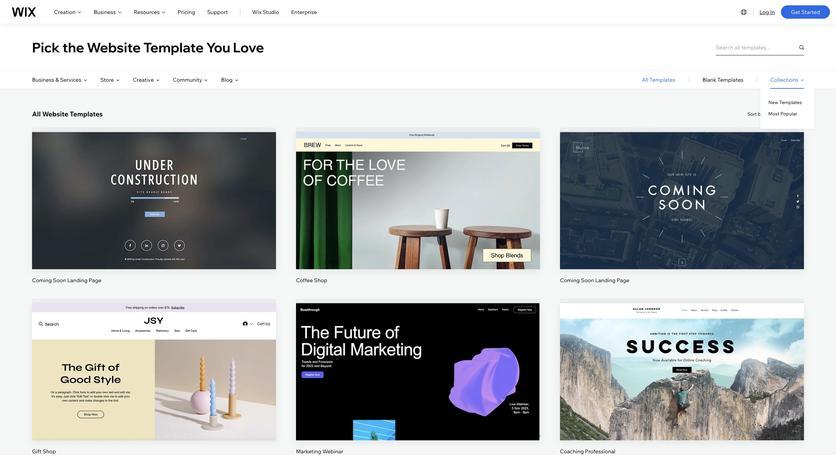 Task type: describe. For each thing, give the bounding box(es) containing it.
view for "edit" button in gift shop group
[[148, 381, 160, 388]]

categories. use the left and right arrow keys to navigate the menu element
[[0, 71, 836, 129]]

support link
[[207, 8, 228, 16]]

templates for new templates
[[779, 99, 802, 105]]

get
[[791, 9, 800, 15]]

most popular link
[[769, 111, 797, 117]]

1 horizontal spatial website
[[87, 39, 141, 56]]

all for all templates
[[642, 76, 648, 83]]

you
[[206, 39, 230, 56]]

language selector, english selected image
[[740, 8, 748, 16]]

coaching professional
[[560, 448, 616, 455]]

new templates
[[769, 99, 802, 105]]

generic categories element
[[642, 71, 814, 129]]

view button for all website templates - coaching professional image
[[666, 377, 698, 393]]

edit for 1st all website templates - coming soon landing page image from left
[[149, 187, 159, 194]]

services
[[60, 76, 81, 83]]

coffee shop
[[296, 277, 327, 284]]

coffee shop group
[[296, 128, 540, 284]]

wix
[[252, 9, 261, 15]]

the
[[62, 39, 84, 56]]

Search search field
[[716, 39, 804, 55]]

view for "edit" button associated with second all website templates - coming soon landing page image from left
[[676, 210, 688, 217]]

template
[[143, 39, 204, 56]]

sort
[[748, 111, 757, 117]]

recommended
[[766, 111, 800, 117]]

soon for 1st all website templates - coming soon landing page image from left
[[53, 277, 66, 284]]

view for "edit" button corresponding to 1st all website templates - coming soon landing page image from left
[[148, 210, 160, 217]]

0 horizontal spatial website
[[42, 110, 68, 118]]

marketing
[[296, 448, 321, 455]]

edit for 'all website templates - coffee shop' image
[[413, 187, 423, 194]]

wix studio link
[[252, 8, 279, 16]]

edit button for all website templates - coaching professional image
[[666, 354, 698, 370]]

shop for gift shop
[[43, 448, 56, 455]]

pricing link
[[178, 8, 195, 16]]

all templates link
[[642, 71, 676, 89]]

2 coming soon landing page group from the left
[[560, 128, 804, 284]]

community
[[173, 76, 202, 83]]

gift
[[32, 448, 41, 455]]

coming for second all website templates - coming soon landing page image from left
[[560, 277, 580, 284]]

business & services
[[32, 76, 81, 83]]

business button
[[94, 8, 122, 16]]

most popular
[[769, 111, 797, 117]]

all website templates
[[32, 110, 103, 118]]

wix studio
[[252, 9, 279, 15]]

blank
[[703, 76, 716, 83]]

professional
[[585, 448, 616, 455]]

edit button for 'all website templates - coffee shop' image
[[402, 183, 434, 199]]

business for business
[[94, 9, 116, 15]]

new templates link
[[769, 99, 802, 105]]

creative
[[133, 76, 154, 83]]

business for business & services
[[32, 76, 54, 83]]

view for "edit" button within coaching professional group
[[676, 381, 688, 388]]

get started link
[[781, 5, 830, 19]]

2 all website templates - coming soon landing page image from the left
[[560, 132, 804, 269]]

all website templates - marketing webinar image
[[296, 304, 540, 441]]

get started
[[791, 9, 820, 15]]

resources
[[134, 9, 160, 15]]

view for "edit" button within coffee shop group
[[412, 210, 424, 217]]

gift shop
[[32, 448, 56, 455]]

most
[[769, 111, 780, 117]]

started
[[802, 9, 820, 15]]

coffee
[[296, 277, 313, 284]]

coming soon landing page for second all website templates - coming soon landing page image from left
[[560, 277, 630, 284]]

all website templates - coffee shop image
[[296, 132, 540, 269]]

blank templates
[[703, 76, 744, 83]]

blank templates link
[[703, 71, 744, 89]]

sort by: recommended
[[748, 111, 800, 117]]

edit for all website templates - marketing webinar image
[[413, 359, 423, 365]]

pick the website template you love
[[32, 39, 264, 56]]

coming soon landing page for 1st all website templates - coming soon landing page image from left
[[32, 277, 101, 284]]

all templates
[[642, 76, 676, 83]]



Task type: locate. For each thing, give the bounding box(es) containing it.
1 horizontal spatial page
[[617, 277, 630, 284]]

1 all website templates - coming soon landing page image from the left
[[32, 132, 276, 269]]

enterprise link
[[291, 8, 317, 16]]

1 soon from the left
[[53, 277, 66, 284]]

view button for all website templates - gift shop image
[[138, 377, 170, 393]]

coming
[[32, 277, 52, 284], [560, 277, 580, 284]]

edit inside coffee shop group
[[413, 187, 423, 194]]

coming soon landing page
[[32, 277, 101, 284], [560, 277, 630, 284]]

support
[[207, 9, 228, 15]]

view button inside gift shop group
[[138, 377, 170, 393]]

2 coming soon landing page from the left
[[560, 277, 630, 284]]

soon
[[53, 277, 66, 284], [581, 277, 594, 284]]

edit button for 1st all website templates - coming soon landing page image from left
[[138, 183, 170, 199]]

pick
[[32, 39, 60, 56]]

view
[[148, 210, 160, 217], [412, 210, 424, 217], [676, 210, 688, 217], [148, 381, 160, 388], [676, 381, 688, 388]]

all website templates - gift shop image
[[32, 304, 276, 441]]

1 page from the left
[[89, 277, 101, 284]]

1 horizontal spatial business
[[94, 9, 116, 15]]

categories by subject element
[[32, 71, 238, 89]]

0 vertical spatial all
[[642, 76, 648, 83]]

all website templates - coaching professional image
[[560, 304, 804, 441]]

love
[[233, 39, 264, 56]]

edit for second all website templates - coming soon landing page image from left
[[677, 187, 687, 194]]

0 vertical spatial shop
[[314, 277, 327, 284]]

coming for 1st all website templates - coming soon landing page image from left
[[32, 277, 52, 284]]

coaching
[[560, 448, 584, 455]]

edit button for second all website templates - coming soon landing page image from left
[[666, 183, 698, 199]]

1 vertical spatial shop
[[43, 448, 56, 455]]

view inside coaching professional group
[[676, 381, 688, 388]]

1 horizontal spatial coming soon landing page
[[560, 277, 630, 284]]

page
[[89, 277, 101, 284], [617, 277, 630, 284]]

0 horizontal spatial business
[[32, 76, 54, 83]]

1 coming from the left
[[32, 277, 52, 284]]

gift shop group
[[32, 299, 276, 455]]

0 horizontal spatial page
[[89, 277, 101, 284]]

edit button inside coaching professional group
[[666, 354, 698, 370]]

all
[[642, 76, 648, 83], [32, 110, 41, 118]]

by:
[[758, 111, 764, 117]]

1 horizontal spatial shop
[[314, 277, 327, 284]]

templates for blank templates
[[718, 76, 744, 83]]

resources button
[[134, 8, 166, 16]]

edit button for all website templates - gift shop image
[[138, 354, 170, 370]]

edit button inside gift shop group
[[138, 354, 170, 370]]

edit button for all website templates - marketing webinar image
[[402, 354, 434, 370]]

1 vertical spatial business
[[32, 76, 54, 83]]

0 horizontal spatial coming soon landing page
[[32, 277, 101, 284]]

0 horizontal spatial landing
[[67, 277, 88, 284]]

1 horizontal spatial all website templates - coming soon landing page image
[[560, 132, 804, 269]]

creation
[[54, 9, 76, 15]]

all website templates - coming soon landing page image
[[32, 132, 276, 269], [560, 132, 804, 269]]

shop right the gift at the bottom left of the page
[[43, 448, 56, 455]]

1 vertical spatial website
[[42, 110, 68, 118]]

0 horizontal spatial coming
[[32, 277, 52, 284]]

landing for 1st all website templates - coming soon landing page image from left
[[67, 277, 88, 284]]

in
[[770, 9, 775, 15]]

all inside generic categories element
[[642, 76, 648, 83]]

1 horizontal spatial landing
[[595, 277, 616, 284]]

coming soon landing page group
[[32, 128, 276, 284], [560, 128, 804, 284]]

landing
[[67, 277, 88, 284], [595, 277, 616, 284]]

edit inside coaching professional group
[[677, 359, 687, 365]]

soon for second all website templates - coming soon landing page image from left
[[581, 277, 594, 284]]

marketing webinar group
[[296, 299, 540, 455]]

enterprise
[[291, 9, 317, 15]]

2 soon from the left
[[581, 277, 594, 284]]

edit button inside coffee shop group
[[402, 183, 434, 199]]

landing for second all website templates - coming soon landing page image from left
[[595, 277, 616, 284]]

shop for coffee shop
[[314, 277, 327, 284]]

1 horizontal spatial coming
[[560, 277, 580, 284]]

edit button inside marketing webinar 'group'
[[402, 354, 434, 370]]

1 vertical spatial all
[[32, 110, 41, 118]]

business
[[94, 9, 116, 15], [32, 76, 54, 83]]

webinar
[[323, 448, 343, 455]]

new
[[769, 99, 778, 105]]

templates
[[650, 76, 676, 83], [718, 76, 744, 83], [779, 99, 802, 105], [70, 110, 103, 118]]

blog
[[221, 76, 233, 83]]

0 vertical spatial website
[[87, 39, 141, 56]]

None search field
[[716, 39, 804, 55]]

templates for all templates
[[650, 76, 676, 83]]

&
[[55, 76, 59, 83]]

1 horizontal spatial soon
[[581, 277, 594, 284]]

store
[[100, 76, 114, 83]]

1 coming soon landing page group from the left
[[32, 128, 276, 284]]

1 landing from the left
[[67, 277, 88, 284]]

view button for 'all website templates - coffee shop' image
[[402, 206, 434, 222]]

edit for all website templates - gift shop image
[[149, 359, 159, 365]]

edit button
[[138, 183, 170, 199], [402, 183, 434, 199], [666, 183, 698, 199], [138, 354, 170, 370], [402, 354, 434, 370], [666, 354, 698, 370]]

studio
[[263, 9, 279, 15]]

collections
[[771, 76, 799, 83]]

log in
[[760, 9, 775, 15]]

1 horizontal spatial coming soon landing page group
[[560, 128, 804, 284]]

pricing
[[178, 9, 195, 15]]

view button
[[138, 206, 170, 222], [402, 206, 434, 222], [666, 206, 698, 222], [138, 377, 170, 393], [666, 377, 698, 393]]

2 page from the left
[[617, 277, 630, 284]]

all for all website templates
[[32, 110, 41, 118]]

view button inside coaching professional group
[[666, 377, 698, 393]]

0 horizontal spatial soon
[[53, 277, 66, 284]]

log in link
[[760, 8, 775, 16]]

0 horizontal spatial coming soon landing page group
[[32, 128, 276, 284]]

business inside dropdown button
[[94, 9, 116, 15]]

edit for all website templates - coaching professional image
[[677, 359, 687, 365]]

0 horizontal spatial all
[[32, 110, 41, 118]]

0 vertical spatial business
[[94, 9, 116, 15]]

0 horizontal spatial all website templates - coming soon landing page image
[[32, 132, 276, 269]]

creation button
[[54, 8, 82, 16]]

2 coming from the left
[[560, 277, 580, 284]]

edit inside gift shop group
[[149, 359, 159, 365]]

view inside coffee shop group
[[412, 210, 424, 217]]

business inside categories by subject element
[[32, 76, 54, 83]]

marketing webinar
[[296, 448, 343, 455]]

log
[[760, 9, 769, 15]]

0 horizontal spatial shop
[[43, 448, 56, 455]]

2 landing from the left
[[595, 277, 616, 284]]

view button inside coffee shop group
[[402, 206, 434, 222]]

shop
[[314, 277, 327, 284], [43, 448, 56, 455]]

1 coming soon landing page from the left
[[32, 277, 101, 284]]

edit
[[149, 187, 159, 194], [413, 187, 423, 194], [677, 187, 687, 194], [149, 359, 159, 365], [413, 359, 423, 365], [677, 359, 687, 365]]

1 horizontal spatial all
[[642, 76, 648, 83]]

coaching professional group
[[560, 299, 804, 455]]

website
[[87, 39, 141, 56], [42, 110, 68, 118]]

shop right coffee
[[314, 277, 327, 284]]

view inside gift shop group
[[148, 381, 160, 388]]

popular
[[781, 111, 797, 117]]

edit inside marketing webinar 'group'
[[413, 359, 423, 365]]



Task type: vqa. For each thing, say whether or not it's contained in the screenshot.
the right CBD
no



